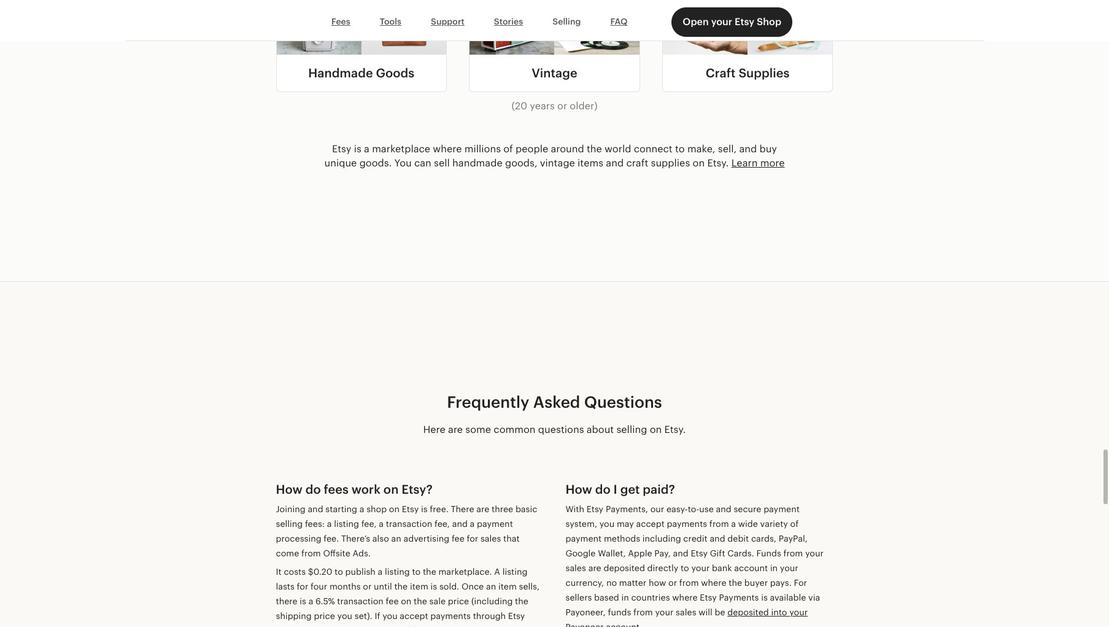Task type: describe. For each thing, give the bounding box(es) containing it.
sales inside joining and starting a shop on etsy is free. there are three basic selling fees: a listing fee, a transaction fee, and a payment processing fee. there's also an advertising fee for sales that come from offsite ads.
[[481, 534, 502, 544]]

account inside with etsy payments, our easy-to-use and secure payment system, you may accept payments from a wide variety of payment methods including credit and debit cards, paypal, google wallet, apple pay, and etsy gift cards. funds from your sales are deposited directly to your bank account in your currency, no matter how or from where the buyer pays.  for sellers based in countries where etsy payments is available via payoneer, funds from your sales will be
[[735, 563, 769, 573]]

on up shop on the left of page
[[384, 483, 399, 496]]

(20 years or older)
[[512, 100, 598, 112]]

sold.
[[440, 582, 460, 592]]

get
[[621, 483, 640, 496]]

common
[[494, 424, 536, 435]]

the inside etsy is a marketplace where millions of people around the world connect to make, sell, and buy unique goods. you can sell handmade goods, vintage items and craft supplies on etsy.
[[587, 143, 603, 155]]

a right the fees:
[[327, 519, 332, 529]]

3%
[[391, 626, 403, 627]]

+
[[405, 626, 410, 627]]

your up pays.
[[781, 563, 799, 573]]

is inside etsy is a marketplace where millions of people around the world connect to make, sell, and buy unique goods. you can sell handmade goods, vintage items and craft supplies on etsy.
[[354, 143, 362, 155]]

selling
[[553, 17, 581, 27]]

on down questions
[[650, 424, 662, 435]]

paypal,
[[779, 534, 808, 544]]

a left '6.5%' on the left bottom of the page
[[309, 597, 314, 606]]

four
[[311, 582, 328, 592]]

the up sale
[[423, 567, 437, 577]]

support link
[[416, 10, 480, 34]]

craft
[[627, 157, 649, 169]]

an inside it costs $0.20 to publish a listing to the marketplace.  a listing lasts for four months or until the item is sold. once an item sells, there is a 6.5% transaction fee on the sale price (including the shipping price you set). if you accept payments through etsy payments, we also collect a 3% + $0.25 payment processing
[[486, 582, 496, 592]]

free.
[[430, 504, 449, 514]]

learn more
[[732, 157, 785, 169]]

deposited inside 'deposited into your payoneer account'
[[728, 608, 770, 617]]

items
[[578, 157, 604, 169]]

come
[[276, 549, 299, 558]]

available
[[771, 593, 807, 603]]

0 horizontal spatial price
[[314, 611, 335, 621]]

sale
[[430, 597, 446, 606]]

for inside it costs $0.20 to publish a listing to the marketplace.  a listing lasts for four months or until the item is sold. once an item sells, there is a 6.5% transaction fee on the sale price (including the shipping price you set). if you accept payments through etsy payments, we also collect a 3% + $0.25 payment processing
[[297, 582, 309, 592]]

vintage
[[540, 157, 576, 169]]

with
[[566, 504, 585, 514]]

on inside it costs $0.20 to publish a listing to the marketplace.  a listing lasts for four months or until the item is sold. once an item sells, there is a 6.5% transaction fee on the sale price (including the shipping price you set). if you accept payments through etsy payments, we also collect a 3% + $0.25 payment processing
[[401, 597, 412, 606]]

through
[[473, 611, 506, 621]]

set).
[[355, 611, 373, 621]]

1 vertical spatial where
[[702, 578, 727, 588]]

2 fee, from the left
[[435, 519, 450, 529]]

cards,
[[752, 534, 777, 544]]

a
[[495, 567, 501, 577]]

1 fee, from the left
[[362, 519, 377, 529]]

do for i
[[596, 483, 611, 496]]

connect
[[634, 143, 673, 155]]

etsy up system,
[[587, 504, 604, 514]]

payment up variety
[[764, 504, 800, 514]]

(including
[[472, 597, 513, 606]]

about
[[587, 424, 614, 435]]

also inside joining and starting a shop on etsy is free. there are three basic selling fees: a listing fee, a transaction fee, and a payment processing fee. there's also an advertising fee for sales that come from offsite ads.
[[373, 534, 389, 544]]

2 horizontal spatial listing
[[503, 567, 528, 577]]

learn more link
[[732, 157, 785, 169]]

$0.20
[[308, 567, 333, 577]]

fees
[[324, 483, 349, 496]]

you inside with etsy payments, our easy-to-use and secure payment system, you may accept payments from a wide variety of payment methods including credit and debit cards, paypal, google wallet, apple pay, and etsy gift cards. funds from your sales are deposited directly to your bank account in your currency, no matter how or from where the buyer pays.  for sellers based in countries where etsy payments is available via payoneer, funds from your sales will be
[[600, 519, 615, 529]]

millions
[[465, 143, 501, 155]]

of inside etsy is a marketplace where millions of people around the world connect to make, sell, and buy unique goods. you can sell handmade goods, vintage items and craft supplies on etsy.
[[504, 143, 513, 155]]

goods
[[376, 66, 415, 80]]

support
[[431, 17, 465, 27]]

goods,
[[505, 157, 538, 169]]

your down paypal, on the right
[[806, 549, 824, 558]]

stories
[[494, 17, 524, 27]]

your right open
[[712, 16, 733, 28]]

payment inside it costs $0.20 to publish a listing to the marketplace.  a listing lasts for four months or until the item is sold. once an item sells, there is a 6.5% transaction fee on the sale price (including the shipping price you set). if you accept payments through etsy payments, we also collect a 3% + $0.25 payment processing
[[438, 626, 474, 627]]

are inside joining and starting a shop on etsy is free. there are three basic selling fees: a listing fee, a transaction fee, and a payment processing fee. there's also an advertising fee for sales that come from offsite ads.
[[477, 504, 490, 514]]

for inside joining and starting a shop on etsy is free. there are three basic selling fees: a listing fee, a transaction fee, and a payment processing fee. there's also an advertising fee for sales that come from offsite ads.
[[467, 534, 479, 544]]

the inside with etsy payments, our easy-to-use and secure payment system, you may accept payments from a wide variety of payment methods including credit and debit cards, paypal, google wallet, apple pay, and etsy gift cards. funds from your sales are deposited directly to your bank account in your currency, no matter how or from where the buyer pays.  for sellers based in countries where etsy payments is available via payoneer, funds from your sales will be
[[729, 578, 743, 588]]

selling link
[[538, 10, 596, 34]]

1 horizontal spatial listing
[[385, 567, 410, 577]]

debit
[[728, 534, 750, 544]]

etsy inside joining and starting a shop on etsy is free. there are three basic selling fees: a listing fee, a transaction fee, and a payment processing fee. there's also an advertising fee for sales that come from offsite ads.
[[402, 504, 419, 514]]

advertising
[[404, 534, 450, 544]]

until
[[374, 582, 392, 592]]

wallet,
[[598, 549, 626, 558]]

publish
[[346, 567, 376, 577]]

into
[[772, 608, 788, 617]]

faq link
[[596, 10, 643, 34]]

there
[[276, 597, 298, 606]]

shop
[[367, 504, 387, 514]]

an inside joining and starting a shop on etsy is free. there are three basic selling fees: a listing fee, a transaction fee, and a payment processing fee. there's also an advertising fee for sales that come from offsite ads.
[[392, 534, 402, 544]]

how
[[649, 578, 667, 588]]

where inside etsy is a marketplace where millions of people around the world connect to make, sell, and buy unique goods. you can sell handmade goods, vintage items and craft supplies on etsy.
[[433, 143, 462, 155]]

from down paypal, on the right
[[784, 549, 804, 558]]

sell
[[434, 157, 450, 169]]

a down shop on the left of page
[[379, 519, 384, 529]]

marketplace.
[[439, 567, 492, 577]]

there's
[[342, 534, 370, 544]]

it costs $0.20 to publish a listing to the marketplace.  a listing lasts for four months or until the item is sold. once an item sells, there is a 6.5% transaction fee on the sale price (including the shipping price you set). if you accept payments through etsy payments, we also collect a 3% + $0.25 payment processing
[[276, 567, 540, 627]]

use
[[700, 504, 714, 514]]

etsy inside it costs $0.20 to publish a listing to the marketplace.  a listing lasts for four months or until the item is sold. once an item sells, there is a 6.5% transaction fee on the sale price (including the shipping price you set). if you accept payments through etsy payments, we also collect a 3% + $0.25 payment processing
[[509, 611, 525, 621]]

questions
[[585, 393, 663, 411]]

2 vertical spatial where
[[673, 593, 698, 603]]

accept inside with etsy payments, our easy-to-use and secure payment system, you may accept payments from a wide variety of payment methods including credit and debit cards, paypal, google wallet, apple pay, and etsy gift cards. funds from your sales are deposited directly to your bank account in your currency, no matter how or from where the buyer pays.  for sellers based in countries where etsy payments is available via payoneer, funds from your sales will be
[[637, 519, 665, 529]]

around
[[551, 143, 585, 155]]

accept inside it costs $0.20 to publish a listing to the marketplace.  a listing lasts for four months or until the item is sold. once an item sells, there is a 6.5% transaction fee on the sale price (including the shipping price you set). if you accept payments through etsy payments, we also collect a 3% + $0.25 payment processing
[[400, 611, 429, 621]]

or inside it costs $0.20 to publish a listing to the marketplace.  a listing lasts for four months or until the item is sold. once an item sells, there is a 6.5% transaction fee on the sale price (including the shipping price you set). if you accept payments through etsy payments, we also collect a 3% + $0.25 payment processing
[[363, 582, 372, 592]]

on inside joining and starting a shop on etsy is free. there are three basic selling fees: a listing fee, a transaction fee, and a payment processing fee. there's also an advertising fee for sales that come from offsite ads.
[[389, 504, 400, 514]]

transaction inside joining and starting a shop on etsy is free. there are three basic selling fees: a listing fee, a transaction fee, and a payment processing fee. there's also an advertising fee for sales that come from offsite ads.
[[386, 519, 433, 529]]

how for how do i get paid?
[[566, 483, 593, 496]]

currency,
[[566, 578, 605, 588]]

payments inside with etsy payments, our easy-to-use and secure payment system, you may accept payments from a wide variety of payment methods including credit and debit cards, paypal, google wallet, apple pay, and etsy gift cards. funds from your sales are deposited directly to your bank account in your currency, no matter how or from where the buyer pays.  for sellers based in countries where etsy payments is available via payoneer, funds from your sales will be
[[667, 519, 708, 529]]

to inside with etsy payments, our easy-to-use and secure payment system, you may accept payments from a wide variety of payment methods including credit and debit cards, paypal, google wallet, apple pay, and etsy gift cards. funds from your sales are deposited directly to your bank account in your currency, no matter how or from where the buyer pays.  for sellers based in countries where etsy payments is available via payoneer, funds from your sales will be
[[681, 563, 690, 573]]

how for how do fees work on etsy?
[[276, 483, 303, 496]]

do for fees
[[306, 483, 321, 496]]

unique
[[325, 157, 357, 169]]

2 item from the left
[[499, 582, 517, 592]]

payments inside it costs $0.20 to publish a listing to the marketplace.  a listing lasts for four months or until the item is sold. once an item sells, there is a 6.5% transaction fee on the sale price (including the shipping price you set). if you accept payments through etsy payments, we also collect a 3% + $0.25 payment processing
[[431, 611, 471, 621]]

open your etsy shop
[[683, 16, 782, 28]]

matter
[[620, 578, 647, 588]]

to up months
[[335, 567, 343, 577]]

craft supplies
[[706, 66, 790, 80]]

years
[[530, 100, 555, 112]]

pays.
[[771, 578, 792, 588]]

from inside joining and starting a shop on etsy is free. there are three basic selling fees: a listing fee, a transaction fee, and a payment processing fee. there's also an advertising fee for sales that come from offsite ads.
[[302, 549, 321, 558]]

apple
[[629, 549, 653, 558]]

is inside joining and starting a shop on etsy is free. there are three basic selling fees: a listing fee, a transaction fee, and a payment processing fee. there's also an advertising fee for sales that come from offsite ads.
[[421, 504, 428, 514]]

handmade
[[453, 157, 503, 169]]

and up "learn"
[[740, 143, 758, 155]]

2 vertical spatial sales
[[676, 608, 697, 617]]

three
[[492, 504, 514, 514]]

open your etsy shop link
[[672, 7, 793, 37]]

etsy inside etsy is a marketplace where millions of people around the world connect to make, sell, and buy unique goods. you can sell handmade goods, vintage items and craft supplies on etsy.
[[332, 143, 352, 155]]

easy-
[[667, 504, 688, 514]]

supplies
[[651, 157, 691, 169]]

etsy up will
[[700, 593, 717, 603]]

listing inside joining and starting a shop on etsy is free. there are three basic selling fees: a listing fee, a transaction fee, and a payment processing fee. there's also an advertising fee for sales that come from offsite ads.
[[334, 519, 359, 529]]

payments, inside with etsy payments, our easy-to-use and secure payment system, you may accept payments from a wide variety of payment methods including credit and debit cards, paypal, google wallet, apple pay, and etsy gift cards. funds from your sales are deposited directly to your bank account in your currency, no matter how or from where the buyer pays.  for sellers based in countries where etsy payments is available via payoneer, funds from your sales will be
[[606, 504, 649, 514]]

a down there
[[470, 519, 475, 529]]

etsy down "credit"
[[691, 549, 708, 558]]

tools link
[[365, 10, 416, 34]]

0 horizontal spatial are
[[448, 424, 463, 435]]

payment inside joining and starting a shop on etsy is free. there are three basic selling fees: a listing fee, a transaction fee, and a payment processing fee. there's also an advertising fee for sales that come from offsite ads.
[[477, 519, 513, 529]]

wide
[[739, 519, 759, 529]]

your down countries on the bottom of page
[[656, 608, 674, 617]]

funds
[[608, 608, 632, 617]]

1 horizontal spatial price
[[448, 597, 469, 606]]

the right until
[[395, 582, 408, 592]]

goods.
[[360, 157, 392, 169]]

6.5%
[[316, 597, 335, 606]]

paid?
[[643, 483, 676, 496]]

google
[[566, 549, 596, 558]]

etsy inside open your etsy shop link
[[735, 16, 755, 28]]

to-
[[688, 504, 700, 514]]

vintage
[[532, 66, 578, 80]]



Task type: locate. For each thing, give the bounding box(es) containing it.
0 vertical spatial of
[[504, 143, 513, 155]]

1 vertical spatial payments,
[[276, 626, 319, 627]]

account inside 'deposited into your payoneer account'
[[606, 622, 640, 627]]

accept down "our"
[[637, 519, 665, 529]]

pay,
[[655, 549, 671, 558]]

1 horizontal spatial accept
[[637, 519, 665, 529]]

is up sale
[[431, 582, 437, 592]]

1 vertical spatial deposited
[[728, 608, 770, 617]]

handmade goods
[[309, 66, 415, 80]]

0 horizontal spatial etsy.
[[665, 424, 686, 435]]

1 horizontal spatial or
[[558, 100, 568, 112]]

where down bank
[[702, 578, 727, 588]]

1 horizontal spatial deposited
[[728, 608, 770, 617]]

0 horizontal spatial you
[[338, 611, 353, 621]]

0 horizontal spatial selling
[[276, 519, 303, 529]]

a up goods.
[[364, 143, 370, 155]]

is inside with etsy payments, our easy-to-use and secure payment system, you may accept payments from a wide variety of payment methods including credit and debit cards, paypal, google wallet, apple pay, and etsy gift cards. funds from your sales are deposited directly to your bank account in your currency, no matter how or from where the buyer pays.  for sellers based in countries where etsy payments is available via payoneer, funds from your sales will be
[[762, 593, 768, 603]]

a up until
[[378, 567, 383, 577]]

the up "items"
[[587, 143, 603, 155]]

2 horizontal spatial or
[[669, 578, 678, 588]]

deposited up matter on the bottom of page
[[604, 563, 646, 573]]

variety
[[761, 519, 789, 529]]

and right pay,
[[674, 549, 689, 558]]

0 vertical spatial price
[[448, 597, 469, 606]]

and up the fees:
[[308, 504, 323, 514]]

1 horizontal spatial payments,
[[606, 504, 649, 514]]

faq
[[611, 17, 628, 27]]

price
[[448, 597, 469, 606], [314, 611, 335, 621]]

secure
[[734, 504, 762, 514]]

1 vertical spatial fee
[[386, 597, 399, 606]]

payment down system,
[[566, 534, 602, 544]]

(20
[[512, 100, 528, 112]]

account
[[735, 563, 769, 573], [606, 622, 640, 627]]

transaction inside it costs $0.20 to publish a listing to the marketplace.  a listing lasts for four months or until the item is sold. once an item sells, there is a 6.5% transaction fee on the sale price (including the shipping price you set). if you accept payments through etsy payments, we also collect a 3% + $0.25 payment processing
[[337, 597, 384, 606]]

bank
[[713, 563, 733, 573]]

0 horizontal spatial item
[[410, 582, 429, 592]]

costs
[[284, 567, 306, 577]]

deposited down payments
[[728, 608, 770, 617]]

a left wide
[[732, 519, 737, 529]]

marketplace
[[372, 143, 431, 155]]

sell,
[[719, 143, 737, 155]]

1 vertical spatial selling
[[276, 519, 303, 529]]

0 horizontal spatial for
[[297, 582, 309, 592]]

0 vertical spatial selling
[[617, 424, 648, 435]]

listing right a
[[503, 567, 528, 577]]

and down there
[[453, 519, 468, 529]]

0 vertical spatial are
[[448, 424, 463, 435]]

0 horizontal spatial how
[[276, 483, 303, 496]]

0 horizontal spatial also
[[335, 626, 352, 627]]

on right shop on the left of page
[[389, 504, 400, 514]]

from down countries on the bottom of page
[[634, 608, 653, 617]]

sells,
[[519, 582, 540, 592]]

fee, down shop on the left of page
[[362, 519, 377, 529]]

1 horizontal spatial where
[[673, 593, 698, 603]]

open
[[683, 16, 709, 28]]

frequently asked questions
[[447, 393, 663, 411]]

selling down joining
[[276, 519, 303, 529]]

1 horizontal spatial of
[[791, 519, 799, 529]]

0 horizontal spatial fee
[[386, 597, 399, 606]]

etsy right through
[[509, 611, 525, 621]]

0 vertical spatial payments,
[[606, 504, 649, 514]]

0 horizontal spatial account
[[606, 622, 640, 627]]

2 horizontal spatial are
[[589, 563, 602, 573]]

fee, down the free.
[[435, 519, 450, 529]]

1 vertical spatial account
[[606, 622, 640, 627]]

your down available
[[790, 608, 808, 617]]

0 horizontal spatial payments,
[[276, 626, 319, 627]]

a left shop on the left of page
[[360, 504, 365, 514]]

1 vertical spatial sales
[[566, 563, 587, 573]]

for down there
[[467, 534, 479, 544]]

also right "there's"
[[373, 534, 389, 544]]

fee inside joining and starting a shop on etsy is free. there are three basic selling fees: a listing fee, a transaction fee, and a payment processing fee. there's also an advertising fee for sales that come from offsite ads.
[[452, 534, 465, 544]]

are left three
[[477, 504, 490, 514]]

1 horizontal spatial account
[[735, 563, 769, 573]]

on down "make,"
[[693, 157, 705, 169]]

0 vertical spatial accept
[[637, 519, 665, 529]]

deposited
[[604, 563, 646, 573], [728, 608, 770, 617]]

0 vertical spatial in
[[771, 563, 778, 573]]

0 vertical spatial etsy.
[[708, 157, 729, 169]]

shop
[[757, 16, 782, 28]]

0 horizontal spatial of
[[504, 143, 513, 155]]

2 horizontal spatial you
[[600, 519, 615, 529]]

it
[[276, 567, 282, 577]]

etsy is a marketplace where millions of people around the world connect to make, sell, and buy unique goods. you can sell handmade goods, vintage items and craft supplies on etsy.
[[325, 143, 778, 169]]

1 vertical spatial are
[[477, 504, 490, 514]]

1 vertical spatial an
[[486, 582, 496, 592]]

to up supplies at the right
[[676, 143, 685, 155]]

0 vertical spatial payments
[[667, 519, 708, 529]]

to inside etsy is a marketplace where millions of people around the world connect to make, sell, and buy unique goods. you can sell handmade goods, vintage items and craft supplies on etsy.
[[676, 143, 685, 155]]

is down buyer
[[762, 593, 768, 603]]

payment
[[764, 504, 800, 514], [477, 519, 513, 529], [566, 534, 602, 544], [438, 626, 474, 627]]

in
[[771, 563, 778, 573], [622, 593, 629, 603]]

and up the 'gift'
[[710, 534, 726, 544]]

etsy?
[[402, 483, 433, 496]]

will
[[699, 608, 713, 617]]

0 vertical spatial where
[[433, 143, 462, 155]]

is left the free.
[[421, 504, 428, 514]]

a left 3%
[[384, 626, 389, 627]]

1 vertical spatial for
[[297, 582, 309, 592]]

from down processing
[[302, 549, 321, 558]]

payments,
[[606, 504, 649, 514], [276, 626, 319, 627]]

fee,
[[362, 519, 377, 529], [435, 519, 450, 529]]

or left until
[[363, 582, 372, 592]]

2 how from the left
[[566, 483, 593, 496]]

0 horizontal spatial listing
[[334, 519, 359, 529]]

deposited inside with etsy payments, our easy-to-use and secure payment system, you may accept payments from a wide variety of payment methods including credit and debit cards, paypal, google wallet, apple pay, and etsy gift cards. funds from your sales are deposited directly to your bank account in your currency, no matter how or from where the buyer pays.  for sellers based in countries where etsy payments is available via payoneer, funds from your sales will be
[[604, 563, 646, 573]]

of up goods,
[[504, 143, 513, 155]]

how do fees work on etsy?
[[276, 483, 433, 496]]

you
[[600, 519, 615, 529], [338, 611, 353, 621], [383, 611, 398, 621]]

a inside with etsy payments, our easy-to-use and secure payment system, you may accept payments from a wide variety of payment methods including credit and debit cards, paypal, google wallet, apple pay, and etsy gift cards. funds from your sales are deposited directly to your bank account in your currency, no matter how or from where the buyer pays.  for sellers based in countries where etsy payments is available via payoneer, funds from your sales will be
[[732, 519, 737, 529]]

fees
[[332, 17, 351, 27]]

1 horizontal spatial do
[[596, 483, 611, 496]]

payments, down shipping
[[276, 626, 319, 627]]

payments, inside it costs $0.20 to publish a listing to the marketplace.  a listing lasts for four months or until the item is sold. once an item sells, there is a 6.5% transaction fee on the sale price (including the shipping price you set). if you accept payments through etsy payments, we also collect a 3% + $0.25 payment processing
[[276, 626, 319, 627]]

2 horizontal spatial sales
[[676, 608, 697, 617]]

deposited into your payoneer account
[[566, 608, 808, 627]]

or right the how
[[669, 578, 678, 588]]

1 horizontal spatial how
[[566, 483, 593, 496]]

0 vertical spatial an
[[392, 534, 402, 544]]

the left sale
[[414, 597, 427, 606]]

are inside with etsy payments, our easy-to-use and secure payment system, you may accept payments from a wide variety of payment methods including credit and debit cards, paypal, google wallet, apple pay, and etsy gift cards. funds from your sales are deposited directly to your bank account in your currency, no matter how or from where the buyer pays.  for sellers based in countries where etsy payments is available via payoneer, funds from your sales will be
[[589, 563, 602, 573]]

listing down starting
[[334, 519, 359, 529]]

selling down questions
[[617, 424, 648, 435]]

price down the sold. in the bottom of the page
[[448, 597, 469, 606]]

0 vertical spatial fee
[[452, 534, 465, 544]]

stories link
[[480, 10, 538, 34]]

here
[[424, 424, 446, 435]]

0 horizontal spatial sales
[[481, 534, 502, 544]]

sellers
[[566, 593, 592, 603]]

where up deposited into your payoneer account link
[[673, 593, 698, 603]]

etsy
[[735, 16, 755, 28], [332, 143, 352, 155], [402, 504, 419, 514], [587, 504, 604, 514], [691, 549, 708, 558], [700, 593, 717, 603], [509, 611, 525, 621]]

1 vertical spatial also
[[335, 626, 352, 627]]

offsite
[[323, 549, 351, 558]]

with etsy payments, our easy-to-use and secure payment system, you may accept payments from a wide variety of payment methods including credit and debit cards, paypal, google wallet, apple pay, and etsy gift cards. funds from your sales are deposited directly to your bank account in your currency, no matter how or from where the buyer pays.  for sellers based in countries where etsy payments is available via payoneer, funds from your sales will be
[[566, 504, 824, 617]]

work
[[352, 483, 381, 496]]

and right use
[[717, 504, 732, 514]]

sales down google
[[566, 563, 587, 573]]

2 vertical spatial are
[[589, 563, 602, 573]]

an left advertising
[[392, 534, 402, 544]]

more
[[761, 157, 785, 169]]

accept
[[637, 519, 665, 529], [400, 611, 429, 621]]

based
[[595, 593, 620, 603]]

1 horizontal spatial in
[[771, 563, 778, 573]]

0 vertical spatial transaction
[[386, 519, 433, 529]]

lasts
[[276, 582, 295, 592]]

or inside with etsy payments, our easy-to-use and secure payment system, you may accept payments from a wide variety of payment methods including credit and debit cards, paypal, google wallet, apple pay, and etsy gift cards. funds from your sales are deposited directly to your bank account in your currency, no matter how or from where the buyer pays.  for sellers based in countries where etsy payments is available via payoneer, funds from your sales will be
[[669, 578, 678, 588]]

the down sells,
[[515, 597, 529, 606]]

from down use
[[710, 519, 730, 529]]

an up (including
[[486, 582, 496, 592]]

fee.
[[324, 534, 339, 544]]

payments down sale
[[431, 611, 471, 621]]

cards.
[[728, 549, 755, 558]]

collect
[[354, 626, 382, 627]]

payoneer,
[[566, 608, 606, 617]]

where up the sell on the top left
[[433, 143, 462, 155]]

item down a
[[499, 582, 517, 592]]

for
[[795, 578, 808, 588]]

etsy left shop in the top right of the page
[[735, 16, 755, 28]]

0 horizontal spatial payments
[[431, 611, 471, 621]]

you
[[395, 157, 412, 169]]

1 how from the left
[[276, 483, 303, 496]]

joining and starting a shop on etsy is free. there are three basic selling fees: a listing fee, a transaction fee, and a payment processing fee. there's also an advertising fee for sales that come from offsite ads.
[[276, 504, 538, 558]]

1 vertical spatial in
[[622, 593, 629, 603]]

fee down until
[[386, 597, 399, 606]]

to down advertising
[[412, 567, 421, 577]]

0 horizontal spatial an
[[392, 534, 402, 544]]

0 vertical spatial also
[[373, 534, 389, 544]]

handmade
[[309, 66, 373, 80]]

account up buyer
[[735, 563, 769, 573]]

of up paypal, on the right
[[791, 519, 799, 529]]

1 horizontal spatial an
[[486, 582, 496, 592]]

fee inside it costs $0.20 to publish a listing to the marketplace.  a listing lasts for four months or until the item is sold. once an item sells, there is a 6.5% transaction fee on the sale price (including the shipping price you set). if you accept payments through etsy payments, we also collect a 3% + $0.25 payment processing
[[386, 597, 399, 606]]

are
[[448, 424, 463, 435], [477, 504, 490, 514], [589, 563, 602, 573]]

you left set).
[[338, 611, 353, 621]]

basic
[[516, 504, 538, 514]]

of
[[504, 143, 513, 155], [791, 519, 799, 529]]

etsy.
[[708, 157, 729, 169], [665, 424, 686, 435]]

your inside 'deposited into your payoneer account'
[[790, 608, 808, 617]]

are right "here"
[[448, 424, 463, 435]]

of inside with etsy payments, our easy-to-use and secure payment system, you may accept payments from a wide variety of payment methods including credit and debit cards, paypal, google wallet, apple pay, and etsy gift cards. funds from your sales are deposited directly to your bank account in your currency, no matter how or from where the buyer pays.  for sellers based in countries where etsy payments is available via payoneer, funds from your sales will be
[[791, 519, 799, 529]]

sales left that
[[481, 534, 502, 544]]

0 horizontal spatial deposited
[[604, 563, 646, 573]]

price up we
[[314, 611, 335, 621]]

0 vertical spatial account
[[735, 563, 769, 573]]

there
[[451, 504, 475, 514]]

on
[[693, 157, 705, 169], [650, 424, 662, 435], [384, 483, 399, 496], [389, 504, 400, 514], [401, 597, 412, 606]]

that
[[504, 534, 520, 544]]

the up payments
[[729, 578, 743, 588]]

selling inside joining and starting a shop on etsy is free. there are three basic selling fees: a listing fee, a transaction fee, and a payment processing fee. there's also an advertising fee for sales that come from offsite ads.
[[276, 519, 303, 529]]

a inside etsy is a marketplace where millions of people around the world connect to make, sell, and buy unique goods. you can sell handmade goods, vintage items and craft supplies on etsy.
[[364, 143, 370, 155]]

1 vertical spatial of
[[791, 519, 799, 529]]

0 vertical spatial deposited
[[604, 563, 646, 573]]

asked
[[534, 393, 581, 411]]

do left 'i'
[[596, 483, 611, 496]]

selling
[[617, 424, 648, 435], [276, 519, 303, 529]]

1 vertical spatial price
[[314, 611, 335, 621]]

be
[[715, 608, 726, 617]]

credit
[[684, 534, 708, 544]]

buyer
[[745, 578, 769, 588]]

0 horizontal spatial do
[[306, 483, 321, 496]]

via
[[809, 593, 821, 603]]

1 horizontal spatial transaction
[[386, 519, 433, 529]]

1 horizontal spatial sales
[[566, 563, 587, 573]]

1 horizontal spatial for
[[467, 534, 479, 544]]

1 horizontal spatial are
[[477, 504, 490, 514]]

payment down sale
[[438, 626, 474, 627]]

account down funds
[[606, 622, 640, 627]]

$0.25
[[412, 626, 436, 627]]

questions
[[539, 424, 585, 435]]

2 do from the left
[[596, 483, 611, 496]]

2 horizontal spatial where
[[702, 578, 727, 588]]

1 vertical spatial etsy.
[[665, 424, 686, 435]]

1 horizontal spatial also
[[373, 534, 389, 544]]

methods
[[604, 534, 641, 544]]

payments, up may
[[606, 504, 649, 514]]

etsy. inside etsy is a marketplace where millions of people around the world connect to make, sell, and buy unique goods. you can sell handmade goods, vintage items and craft supplies on etsy.
[[708, 157, 729, 169]]

tools
[[380, 17, 402, 27]]

fee
[[452, 534, 465, 544], [386, 597, 399, 606]]

in down "funds"
[[771, 563, 778, 573]]

a
[[364, 143, 370, 155], [360, 504, 365, 514], [327, 519, 332, 529], [379, 519, 384, 529], [470, 519, 475, 529], [732, 519, 737, 529], [378, 567, 383, 577], [309, 597, 314, 606], [384, 626, 389, 627]]

1 horizontal spatial etsy.
[[708, 157, 729, 169]]

accept up +
[[400, 611, 429, 621]]

0 horizontal spatial fee,
[[362, 519, 377, 529]]

ads.
[[353, 549, 371, 558]]

0 horizontal spatial or
[[363, 582, 372, 592]]

1 vertical spatial accept
[[400, 611, 429, 621]]

on inside etsy is a marketplace where millions of people around the world connect to make, sell, and buy unique goods. you can sell handmade goods, vintage items and craft supplies on etsy.
[[693, 157, 705, 169]]

1 horizontal spatial fee,
[[435, 519, 450, 529]]

1 item from the left
[[410, 582, 429, 592]]

0 vertical spatial sales
[[481, 534, 502, 544]]

and down 'world'
[[607, 157, 624, 169]]

1 vertical spatial payments
[[431, 611, 471, 621]]

no
[[607, 578, 617, 588]]

1 horizontal spatial you
[[383, 611, 398, 621]]

also right we
[[335, 626, 352, 627]]

0 horizontal spatial accept
[[400, 611, 429, 621]]

1 vertical spatial transaction
[[337, 597, 384, 606]]

etsy down "etsy?"
[[402, 504, 419, 514]]

transaction up advertising
[[386, 519, 433, 529]]

is up unique
[[354, 143, 362, 155]]

also inside it costs $0.20 to publish a listing to the marketplace.  a listing lasts for four months or until the item is sold. once an item sells, there is a 6.5% transaction fee on the sale price (including the shipping price you set). if you accept payments through etsy payments, we also collect a 3% + $0.25 payment processing
[[335, 626, 352, 627]]

payment down three
[[477, 519, 513, 529]]

your left bank
[[692, 563, 710, 573]]

make,
[[688, 143, 716, 155]]

1 horizontal spatial payments
[[667, 519, 708, 529]]

may
[[617, 519, 634, 529]]

system,
[[566, 519, 598, 529]]

1 horizontal spatial fee
[[452, 534, 465, 544]]

payments down to-
[[667, 519, 708, 529]]

sales left will
[[676, 608, 697, 617]]

1 horizontal spatial selling
[[617, 424, 648, 435]]

joining
[[276, 504, 306, 514]]

fee down there
[[452, 534, 465, 544]]

on up +
[[401, 597, 412, 606]]

some
[[466, 424, 491, 435]]

1 do from the left
[[306, 483, 321, 496]]

from right the how
[[680, 578, 699, 588]]

are up currency,
[[589, 563, 602, 573]]

you up 3%
[[383, 611, 398, 621]]

0 horizontal spatial transaction
[[337, 597, 384, 606]]

listing
[[334, 519, 359, 529], [385, 567, 410, 577], [503, 567, 528, 577]]

0 vertical spatial for
[[467, 534, 479, 544]]

0 horizontal spatial in
[[622, 593, 629, 603]]

item left the sold. in the bottom of the page
[[410, 582, 429, 592]]

fees link
[[317, 10, 365, 34]]

0 horizontal spatial where
[[433, 143, 462, 155]]

1 horizontal spatial item
[[499, 582, 517, 592]]

do left fees
[[306, 483, 321, 496]]

is right there
[[300, 597, 307, 606]]



Task type: vqa. For each thing, say whether or not it's contained in the screenshot.
industry
no



